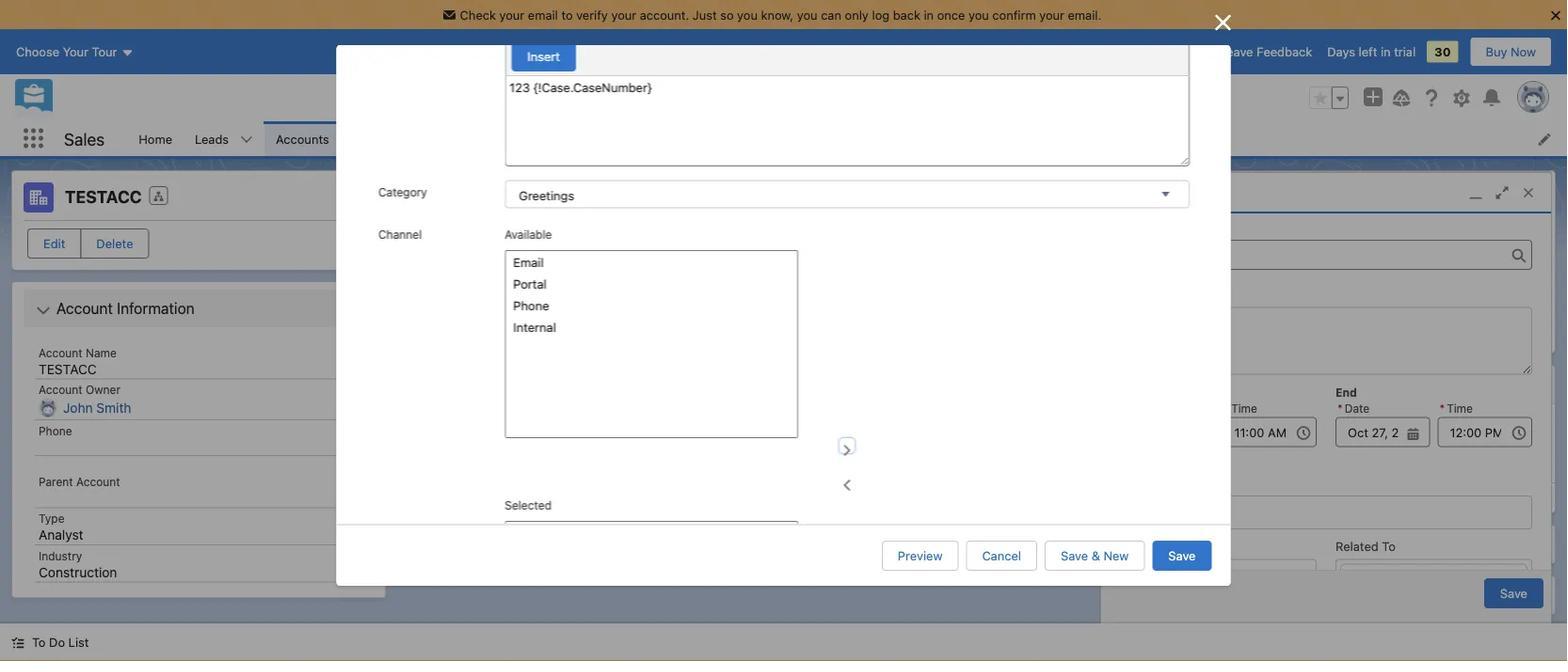 Task type: vqa. For each thing, say whether or not it's contained in the screenshot.
rightmost *
yes



Task type: describe. For each thing, give the bounding box(es) containing it.
sent
[[487, 388, 512, 402]]

more
[[715, 514, 744, 528]]

2023
[[502, 429, 534, 443]]

opportunities link
[[464, 121, 564, 156]]

an
[[515, 388, 529, 402]]

0 horizontal spatial in
[[924, 8, 934, 22]]

phone
[[39, 425, 72, 438]]

edit
[[43, 237, 65, 251]]

3 your from the left
[[1040, 8, 1065, 22]]

30
[[1435, 45, 1452, 59]]

cancel button
[[967, 541, 1038, 572]]

know,
[[761, 8, 794, 22]]

leads list item
[[184, 121, 265, 156]]

contacts (1)
[[1216, 181, 1286, 195]]

opportunities (0) link
[[1216, 206, 1315, 221]]

overdue
[[517, 335, 569, 349]]

1 time from the left
[[1232, 403, 1258, 416]]

0 vertical spatial testacc
[[65, 187, 142, 207]]

october  •  2023 button
[[411, 421, 1157, 451]]

Enter a greeting, note, or an answer to a question... text field
[[505, 76, 1190, 166]]

details
[[511, 189, 558, 207]]

& for overdue
[[505, 335, 514, 349]]

1 vertical spatial testacc
[[39, 362, 97, 377]]

past
[[747, 514, 772, 528]]

orders (0)
[[1216, 257, 1276, 271]]

john smith link
[[63, 401, 131, 417]]

upcoming & overdue
[[440, 335, 569, 349]]

account for account owner
[[39, 384, 83, 397]]

preview
[[898, 549, 943, 564]]

end
[[1336, 387, 1358, 400]]

cases link
[[1228, 588, 1295, 604]]

(0)
[[1321, 537, 1341, 553]]

check your email to verify your account. just so you know, you can only log back in once you confirm your email.
[[460, 8, 1102, 22]]

account right the parent
[[76, 476, 120, 489]]

upcoming & overdue button
[[411, 327, 1157, 357]]

phone:
[[1194, 460, 1233, 475]]

2 time from the left
[[1447, 403, 1474, 416]]

save inside button
[[1061, 549, 1089, 564]]

smith
[[96, 401, 131, 416]]

confirm
[[993, 8, 1036, 22]]

no
[[695, 514, 712, 528]]

* for group over phone:
[[1225, 403, 1230, 416]]

leads
[[195, 132, 229, 146]]

0 horizontal spatial save button
[[1153, 541, 1212, 572]]

partners (0)
[[1216, 282, 1285, 297]]

a
[[484, 234, 491, 248]]

left
[[1359, 45, 1378, 59]]

account.
[[640, 8, 690, 22]]

contacts image
[[1124, 566, 1147, 589]]

leave
[[1221, 45, 1254, 59]]

cases (0) link
[[1216, 308, 1272, 323]]

account for account name
[[39, 347, 83, 360]]

do
[[49, 636, 65, 650]]

tab list containing activity
[[410, 179, 1158, 217]]

test event
[[1143, 186, 1216, 200]]

list containing home
[[127, 121, 1568, 156]]

test tasl link
[[461, 368, 528, 384]]

selected
[[505, 499, 551, 512]]

john smith
[[63, 401, 131, 416]]

related to
[[1336, 540, 1396, 554]]

available
[[505, 228, 552, 241]]

delete
[[96, 237, 133, 251]]

home link
[[127, 121, 184, 156]]

feedback
[[1257, 45, 1313, 59]]

email inside test tasl you sent an email to
[[532, 388, 562, 402]]

activities
[[775, 514, 826, 528]]

parent account
[[39, 476, 120, 489]]

home
[[139, 132, 172, 146]]

log a call
[[460, 234, 516, 248]]

save button inside test event dialog
[[1485, 579, 1544, 609]]

inverse image
[[1212, 11, 1235, 34]]

1 you from the left
[[737, 8, 758, 22]]

greetings button
[[505, 180, 1190, 208]]

save & new button
[[1045, 541, 1145, 572]]

once
[[938, 8, 966, 22]]

test contact element
[[1182, 412, 1556, 476]]

leads link
[[184, 121, 240, 156]]

back
[[893, 8, 921, 22]]

1 horizontal spatial in
[[1381, 45, 1391, 59]]

log a call button
[[414, 226, 532, 256]]

you
[[463, 388, 484, 402]]

test contact
[[1196, 416, 1287, 430]]

& for new
[[1092, 549, 1101, 564]]

save & new
[[1061, 549, 1129, 564]]

owner
[[86, 384, 121, 397]]

text default image for account information
[[36, 303, 51, 319]]

industry
[[39, 550, 82, 563]]

contacts link
[[1228, 377, 1312, 393]]

1 horizontal spatial save
[[1169, 549, 1196, 564]]

date
[[1345, 403, 1370, 416]]

so
[[721, 8, 734, 22]]

details link
[[511, 179, 558, 217]]

cases (0)
[[1216, 308, 1272, 322]]

save inside test event dialog
[[1501, 587, 1528, 601]]

1 your from the left
[[500, 8, 525, 22]]

•
[[493, 429, 499, 443]]

construction
[[39, 565, 117, 581]]

accounts link
[[265, 121, 341, 156]]



Task type: locate. For each thing, give the bounding box(es) containing it.
test inside test tasl you sent an email to
[[461, 368, 493, 384]]

& inside button
[[1092, 549, 1101, 564]]

2 * from the left
[[1338, 403, 1343, 416]]

days
[[1328, 45, 1356, 59]]

test contact link
[[1196, 416, 1287, 431]]

account for account information
[[56, 300, 113, 318]]

1 horizontal spatial *
[[1338, 403, 1343, 416]]

2 horizontal spatial your
[[1040, 8, 1065, 22]]

to
[[562, 8, 573, 22], [566, 388, 577, 402], [830, 514, 841, 528]]

1 vertical spatial to
[[32, 636, 46, 650]]

contracts (0)
[[1216, 232, 1293, 246]]

2 you from the left
[[797, 8, 818, 22]]

test tasl you sent an email to
[[461, 368, 581, 402]]

email up "insert" at the top left of the page
[[528, 8, 558, 22]]

view
[[1347, 492, 1374, 506]]

search... button
[[566, 83, 943, 113]]

orders (0) link
[[1216, 257, 1276, 272]]

opportunities (0)
[[1228, 537, 1341, 553]]

* left date
[[1338, 403, 1343, 416]]

group containing *
[[1336, 402, 1431, 448]]

2 vertical spatial test
[[1196, 416, 1226, 430]]

*
[[1225, 403, 1230, 416], [1338, 403, 1343, 416], [1440, 403, 1446, 416]]

0 horizontal spatial * time
[[1225, 403, 1258, 416]]

delete button
[[80, 229, 149, 259]]

text default image up 'account name'
[[36, 303, 51, 319]]

name
[[86, 347, 117, 360], [1121, 540, 1154, 554]]

0 horizontal spatial test
[[461, 368, 493, 384]]

information
[[117, 300, 195, 318]]

leave feedback
[[1221, 45, 1313, 59]]

1 horizontal spatial * time
[[1440, 403, 1474, 416]]

analyst
[[39, 528, 83, 543]]

to do list
[[32, 636, 89, 650]]

1 vertical spatial to
[[566, 388, 577, 402]]

3 * from the left
[[1440, 403, 1446, 416]]

testacc down 'account name'
[[39, 362, 97, 377]]

0 horizontal spatial save
[[1061, 549, 1089, 564]]

* right date
[[1440, 403, 1446, 416]]

0 horizontal spatial name
[[86, 347, 117, 360]]

group down days
[[1310, 87, 1349, 109]]

list
[[127, 121, 1568, 156]]

1 horizontal spatial text default image
[[36, 303, 51, 319]]

1 horizontal spatial save button
[[1485, 579, 1544, 609]]

1 vertical spatial opportunities
[[1228, 537, 1318, 553]]

in right back
[[924, 8, 934, 22]]

2 horizontal spatial you
[[969, 8, 989, 22]]

tasl
[[497, 368, 528, 384]]

call
[[494, 234, 516, 248]]

to inside test event dialog
[[1383, 540, 1396, 554]]

no more past activities to load. status
[[410, 514, 1158, 528]]

0 vertical spatial test
[[1143, 186, 1174, 200]]

your
[[500, 8, 525, 22], [612, 8, 637, 22], [1040, 8, 1065, 22]]

2 horizontal spatial save
[[1501, 587, 1528, 601]]

buy now
[[1486, 45, 1537, 59]]

1 horizontal spatial &
[[1092, 549, 1101, 564]]

text default image for to do list
[[11, 637, 24, 650]]

account name
[[39, 347, 117, 360]]

just
[[693, 8, 717, 22]]

john
[[63, 401, 93, 416]]

& inside dropdown button
[[505, 335, 514, 349]]

0 vertical spatial name
[[86, 347, 117, 360]]

you left can
[[797, 8, 818, 22]]

None text field
[[1121, 418, 1215, 448], [1336, 418, 1431, 448], [1121, 418, 1215, 448], [1336, 418, 1431, 448]]

list
[[68, 636, 89, 650]]

leave feedback link
[[1221, 45, 1313, 59]]

to left do at the bottom of page
[[32, 636, 46, 650]]

test up phone:
[[1196, 416, 1226, 430]]

log
[[872, 8, 890, 22]]

group
[[1310, 87, 1349, 109], [1336, 402, 1431, 448], [1121, 418, 1215, 448]]

1 vertical spatial email
[[532, 388, 562, 402]]

group down the end
[[1336, 402, 1431, 448]]

to inside button
[[32, 636, 46, 650]]

& left overdue
[[505, 335, 514, 349]]

october  •  2023
[[440, 429, 534, 443]]

0 vertical spatial to
[[1383, 540, 1396, 554]]

insert
[[527, 49, 560, 63]]

test up you
[[461, 368, 493, 384]]

Description text field
[[1121, 308, 1533, 375]]

you right "so"
[[737, 8, 758, 22]]

you
[[737, 8, 758, 22], [797, 8, 818, 22], [969, 8, 989, 22]]

test event dialog
[[1101, 172, 1553, 641]]

name up contacts icon
[[1121, 540, 1154, 554]]

in
[[924, 8, 934, 22], [1381, 45, 1391, 59]]

0 horizontal spatial &
[[505, 335, 514, 349]]

3 you from the left
[[969, 8, 989, 22]]

email right an
[[532, 388, 562, 402]]

opportunities image
[[1194, 534, 1216, 557]]

check
[[460, 8, 496, 22]]

days left in trial
[[1328, 45, 1416, 59]]

1 vertical spatial text default image
[[11, 637, 24, 650]]

account inside dropdown button
[[56, 300, 113, 318]]

to left "load." at the bottom right of page
[[830, 514, 841, 528]]

2 horizontal spatial *
[[1440, 403, 1446, 416]]

category
[[378, 186, 427, 199]]

edit button
[[27, 229, 81, 259]]

your right verify
[[612, 8, 637, 22]]

0 vertical spatial save button
[[1153, 541, 1212, 572]]

1 horizontal spatial your
[[612, 8, 637, 22]]

you right once
[[969, 8, 989, 22]]

activity link
[[421, 179, 477, 217]]

view all
[[1347, 492, 1392, 506]]

1 vertical spatial save button
[[1485, 579, 1544, 609]]

0 horizontal spatial *
[[1225, 403, 1230, 416]]

0 vertical spatial in
[[924, 8, 934, 22]]

event
[[1177, 186, 1216, 200]]

1 horizontal spatial time
[[1447, 403, 1474, 416]]

* inside group
[[1338, 403, 1343, 416]]

2 vertical spatial to
[[830, 514, 841, 528]]

contact
[[1229, 416, 1287, 430]]

1 vertical spatial &
[[1092, 549, 1101, 564]]

cases image
[[1194, 585, 1216, 607]]

name up owner
[[86, 347, 117, 360]]

account up 'account name'
[[56, 300, 113, 318]]

upcoming
[[440, 335, 502, 349]]

account information button
[[27, 294, 370, 324]]

test left the event
[[1143, 186, 1174, 200]]

text default image
[[36, 303, 51, 319], [11, 637, 24, 650]]

to right related at the right of page
[[1383, 540, 1396, 554]]

0 vertical spatial to
[[562, 8, 573, 22]]

accounts list item
[[265, 121, 365, 156]]

insert button
[[511, 41, 576, 71]]

only
[[845, 8, 869, 22]]

2 horizontal spatial test
[[1196, 416, 1226, 430]]

opportunities up the cases link
[[1228, 537, 1318, 553]]

0 vertical spatial opportunities
[[475, 132, 553, 146]]

0 horizontal spatial time
[[1232, 403, 1258, 416]]

opportunities
[[475, 132, 553, 146], [1228, 537, 1318, 553]]

account up account owner
[[39, 347, 83, 360]]

0 horizontal spatial your
[[500, 8, 525, 22]]

test inside dialog
[[1143, 186, 1174, 200]]

tab list
[[410, 179, 1158, 217]]

1 * time from the left
[[1225, 403, 1258, 416]]

account up john
[[39, 384, 83, 397]]

text default image left do at the bottom of page
[[11, 637, 24, 650]]

1 horizontal spatial to
[[1383, 540, 1396, 554]]

0 horizontal spatial you
[[737, 8, 758, 22]]

log
[[460, 234, 481, 248]]

sales
[[64, 129, 105, 149]]

your right 'check'
[[500, 8, 525, 22]]

1 * from the left
[[1225, 403, 1230, 416]]

type
[[39, 513, 65, 526]]

contacts image
[[1194, 181, 1207, 194]]

testacc up delete button
[[65, 187, 142, 207]]

cancel
[[983, 549, 1022, 564]]

account information
[[56, 300, 195, 318]]

1 vertical spatial in
[[1381, 45, 1391, 59]]

test for event
[[1143, 186, 1174, 200]]

buy now button
[[1470, 37, 1553, 67]]

contacts
[[1228, 377, 1287, 393]]

* for group containing *
[[1440, 403, 1446, 416]]

partners (0) link
[[1216, 282, 1285, 298]]

0 vertical spatial text default image
[[36, 303, 51, 319]]

* up test contact
[[1225, 403, 1230, 416]]

text default image inside to do list button
[[11, 637, 24, 650]]

1 horizontal spatial name
[[1121, 540, 1154, 554]]

to left verify
[[562, 8, 573, 22]]

0 horizontal spatial opportunities
[[475, 132, 553, 146]]

0 horizontal spatial to
[[32, 636, 46, 650]]

1 horizontal spatial you
[[797, 8, 818, 22]]

your left "email."
[[1040, 8, 1065, 22]]

no more past activities to load.
[[695, 514, 873, 528]]

channel
[[378, 228, 422, 241]]

0 vertical spatial email
[[528, 8, 558, 22]]

1 vertical spatial test
[[461, 368, 493, 384]]

text default image inside account information dropdown button
[[36, 303, 51, 319]]

opportunities for opportunities (0)
[[1228, 537, 1318, 553]]

2 your from the left
[[612, 8, 637, 22]]

verify
[[576, 8, 608, 22]]

all
[[1377, 492, 1392, 506]]

1 vertical spatial name
[[1121, 540, 1154, 554]]

load.
[[845, 514, 873, 528]]

trial
[[1395, 45, 1416, 59]]

Location text field
[[1121, 496, 1533, 530]]

in right left
[[1381, 45, 1391, 59]]

name inside test event dialog
[[1121, 540, 1154, 554]]

greetings
[[519, 188, 574, 202]]

now
[[1511, 45, 1537, 59]]

1 horizontal spatial opportunities
[[1228, 537, 1318, 553]]

to do list button
[[0, 624, 100, 662]]

&
[[505, 335, 514, 349], [1092, 549, 1101, 564]]

test for contact
[[1196, 416, 1226, 430]]

related
[[1336, 540, 1379, 554]]

& left new
[[1092, 549, 1101, 564]]

to right an
[[566, 388, 577, 402]]

activity
[[421, 189, 477, 207]]

test for tasl
[[461, 368, 493, 384]]

1 horizontal spatial test
[[1143, 186, 1174, 200]]

new
[[1104, 549, 1129, 564]]

email.
[[1068, 8, 1102, 22]]

opportunities for opportunities
[[475, 132, 553, 146]]

group up phone:
[[1121, 418, 1215, 448]]

2 * time from the left
[[1440, 403, 1474, 416]]

opportunities (0)
[[1216, 206, 1315, 220]]

time
[[1232, 403, 1258, 416], [1447, 403, 1474, 416]]

0 horizontal spatial text default image
[[11, 637, 24, 650]]

0 vertical spatial &
[[505, 335, 514, 349]]

contracts (0) link
[[1216, 232, 1293, 247]]

to inside test tasl you sent an email to
[[566, 388, 577, 402]]

opportunities up details
[[475, 132, 553, 146]]



